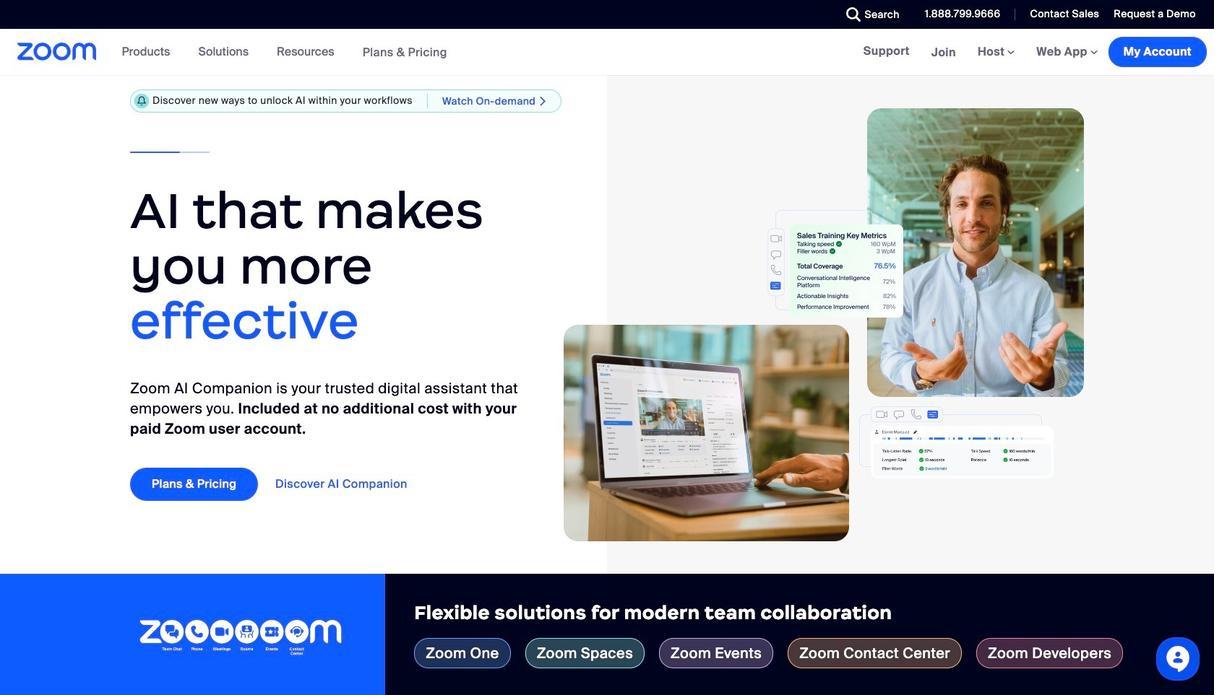 Task type: vqa. For each thing, say whether or not it's contained in the screenshot.
the bottommost Zoom Interface Icon
yes



Task type: describe. For each thing, give the bounding box(es) containing it.
right image
[[536, 95, 550, 107]]

1 vertical spatial zoom interface icon image
[[859, 407, 1053, 479]]

zoom one tab
[[414, 639, 511, 669]]

zoom logo image
[[17, 43, 97, 61]]



Task type: locate. For each thing, give the bounding box(es) containing it.
meetings navigation
[[864, 29, 1214, 76]]

zoom interface icon image
[[618, 210, 903, 318], [859, 407, 1053, 479]]

product information navigation
[[111, 29, 458, 76]]

tab list
[[414, 639, 1185, 669]]

zoom unified communication platform image
[[140, 621, 342, 659]]

0 vertical spatial zoom interface icon image
[[618, 210, 903, 318]]

main content
[[0, 29, 1214, 696]]

banner
[[0, 29, 1214, 76]]



